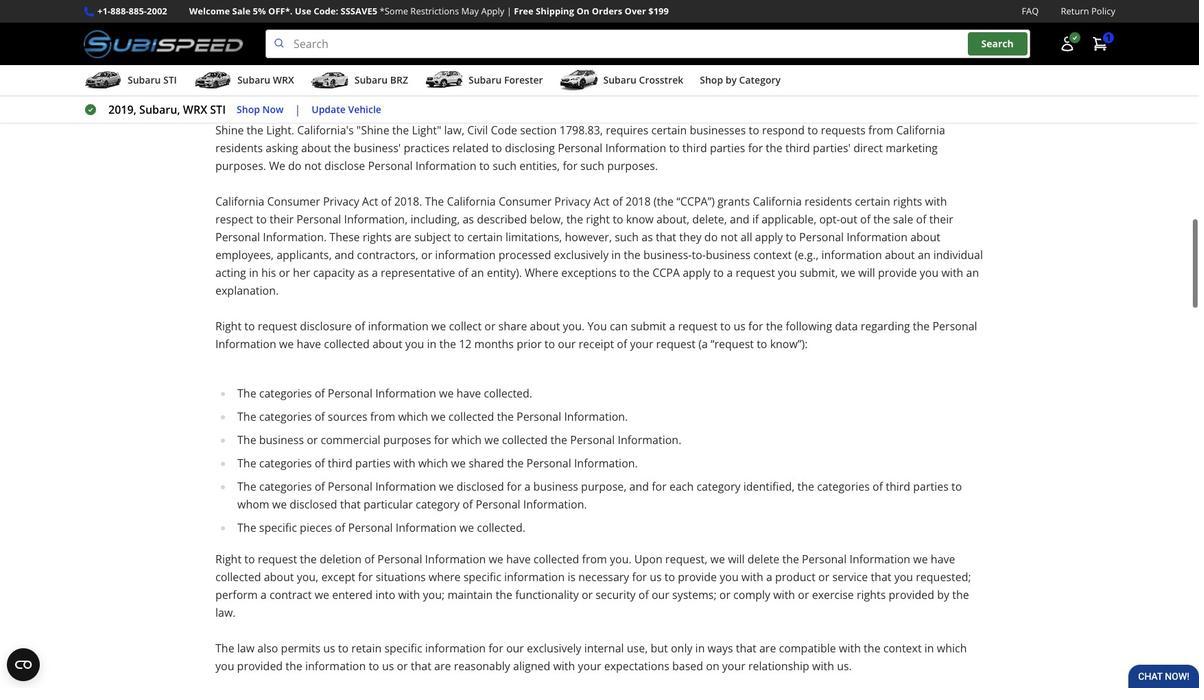 Task type: locate. For each thing, give the bounding box(es) containing it.
information down requires
[[606, 141, 666, 156]]

such
[[493, 159, 517, 174], [581, 159, 605, 174], [615, 230, 639, 245]]

opt-
[[820, 212, 840, 227]]

california up marketing
[[896, 123, 945, 138]]

prior
[[517, 337, 542, 352]]

2 act from the left
[[594, 194, 610, 209]]

0 horizontal spatial such
[[493, 159, 517, 174]]

information up "reasonably"
[[425, 642, 486, 657]]

0 vertical spatial sti
[[163, 74, 177, 87]]

0 vertical spatial shop
[[700, 74, 723, 87]]

1 right from the top
[[215, 319, 242, 334]]

law. up direct
[[871, 87, 892, 102]]

1798.83,
[[560, 123, 603, 138]]

categories for the categories of sources from which we collected the personal information.
[[259, 410, 312, 425]]

context inside 'the law also permits us to retain specific information for our exclusively internal use, but only in ways that are compatible with the context in which you provided the information to us or that are reasonably aligned with your expectations based on your relationship with us.'
[[884, 642, 922, 657]]

your down internal
[[578, 659, 601, 675]]

your inside 'right to request disclosure of information we collect or share about you. you can submit a request to us for the following data regarding the personal information we have collected about you in the 12 months prior to our receipt of your request (a "request to know"):'
[[630, 337, 654, 352]]

2 right from the top
[[215, 552, 242, 568]]

about inside shine the light. california's "shine the light" law, civil code section 1798.83, requires certain businesses to respond to requests from california residents asking about the business' practices related to disclosing personal information to third parties for the third parties' direct marketing purposes. we do not disclose personal information to such entities, for such purposes.
[[301, 141, 331, 156]]

1 subaru from the left
[[128, 74, 161, 87]]

our inside right to request the deletion of personal information we have collected from you. upon request, we will delete the personal information we have collected about you, except for situations where specific information is necessary for us to provide you with a product or service that you requested; perform a contract we entered into with you; maintain the functionality or security of our systems; or comply with or exercise rights provided by the law.
[[652, 588, 670, 603]]

where
[[429, 570, 461, 585]]

3 subaru from the left
[[355, 74, 388, 87]]

with down "individual"
[[942, 266, 964, 281]]

personal
[[607, 87, 651, 102], [558, 141, 603, 156], [368, 159, 413, 174], [297, 212, 341, 227], [215, 230, 260, 245], [799, 230, 844, 245], [933, 319, 978, 334], [328, 386, 373, 401], [517, 410, 561, 425], [570, 433, 615, 448], [527, 456, 571, 471], [328, 480, 373, 495], [476, 498, 521, 513], [348, 521, 393, 536], [378, 552, 422, 568], [802, 552, 847, 568]]

(e.g.,
[[795, 248, 819, 263]]

shared
[[469, 456, 504, 471]]

provide inside california consumer privacy act of 2018. the california consumer privacy act of 2018 (the "ccpa") grants california residents certain rights with respect to their personal information, including, as described below, the right to know about, delete, and if applicable, opt-out of the sale of their personal information. these rights are subject to certain limitations, however, such as that they do not all apply to personal information about employees, applicants, and contractors, or information processed exclusively in the business-to-business context (e.g., information about an individual acting in his or her capacity as a representative of an entity). where exceptions to the ccpa apply to a request you submit, we will provide you with an explanation.
[[878, 266, 917, 281]]

search input field
[[266, 30, 1031, 58]]

business inside california consumer privacy act of 2018. the california consumer privacy act of 2018 (the "ccpa") grants california residents certain rights with respect to their personal information, including, as described below, the right to know about, delete, and if applicable, opt-out of the sale of their personal information. these rights are subject to certain limitations, however, such as that they do not all apply to personal information about employees, applicants, and contractors, or information processed exclusively in the business-to-business context (e.g., information about an individual acting in his or her capacity as a representative of an entity). where exceptions to the ccpa apply to a request you submit, we will provide you with an explanation.
[[706, 248, 751, 263]]

parties inside the categories of personal information we disclosed for a business purpose, and for each category identified, the categories of third parties to whom we disclosed that particular category of personal information.
[[913, 480, 949, 495]]

you inside 'right to request disclosure of information we collect or share about you. you can submit a request to us for the following data regarding the personal information we have collected about you in the 12 months prior to our receipt of your request (a "request to know"):'
[[405, 337, 424, 352]]

limitations,
[[506, 230, 562, 245]]

that inside california consumer privacy act of 2018. the california consumer privacy act of 2018 (the "ccpa") grants california residents certain rights with respect to their personal information, including, as described below, the right to know about, delete, and if applicable, opt-out of the sale of their personal information. these rights are subject to certain limitations, however, such as that they do not all apply to personal information about employees, applicants, and contractors, or information processed exclusively in the business-to-business context (e.g., information about an individual acting in his or her capacity as a representative of an entity). where exceptions to the ccpa apply to a request you submit, we will provide you with an explanation.
[[656, 230, 677, 245]]

0 horizontal spatial category
[[416, 498, 460, 513]]

1 vertical spatial law.
[[215, 606, 236, 621]]

2002
[[147, 5, 167, 17]]

0 horizontal spatial by
[[726, 74, 737, 87]]

1 horizontal spatial certain
[[652, 123, 687, 138]]

subaru up resident, on the top of page
[[355, 74, 388, 87]]

request inside right to request the deletion of personal information we have collected from you. upon request, we will delete the personal information we have collected about you, except for situations where specific information is necessary for us to provide you with a product or service that you requested; perform a contract we entered into with you; maintain the functionality or security of our systems; or comply with or exercise rights provided by the law.
[[258, 552, 297, 568]]

0 horizontal spatial as
[[358, 266, 369, 281]]

subaru
[[128, 74, 161, 87], [237, 74, 271, 87], [355, 74, 388, 87], [469, 74, 502, 87], [603, 74, 637, 87]]

relationship
[[749, 659, 810, 675]]

information down representative
[[368, 319, 429, 334]]

1 horizontal spatial regarding
[[861, 319, 910, 334]]

categories for the categories of personal information we disclosed for a business purpose, and for each category identified, the categories of third parties to whom we disclosed that particular category of personal information.
[[259, 480, 312, 495]]

described
[[477, 212, 527, 227]]

1 horizontal spatial not
[[721, 230, 738, 245]]

| right the now
[[295, 102, 301, 117]]

collected. for the specific pieces of personal information we collected.
[[477, 521, 526, 536]]

we
[[269, 159, 285, 174]]

regarding down forester
[[528, 87, 578, 102]]

subaru for subaru crosstrek
[[603, 74, 637, 87]]

0 vertical spatial business
[[706, 248, 751, 263]]

may
[[462, 5, 479, 17]]

rights down subaru forester
[[496, 87, 525, 102]]

policy
[[1092, 5, 1116, 17]]

as right the capacity
[[358, 266, 369, 281]]

information,
[[654, 87, 718, 102], [344, 212, 408, 227]]

0 horizontal spatial you.
[[563, 319, 585, 334]]

0 horizontal spatial will
[[728, 552, 745, 568]]

specific down whom
[[259, 521, 297, 536]]

provided inside 'the law also permits us to retain specific information for our exclusively internal use, but only in ways that are compatible with the context in which you provided the information to us or that are reasonably aligned with your expectations based on your relationship with us.'
[[237, 659, 283, 675]]

0 horizontal spatial parties
[[355, 456, 391, 471]]

requested;
[[916, 570, 971, 585]]

information up where on the bottom left of the page
[[425, 552, 486, 568]]

0 horizontal spatial apply
[[683, 266, 711, 281]]

respect
[[215, 212, 253, 227]]

and
[[730, 212, 750, 227], [335, 248, 354, 263], [630, 480, 649, 495]]

1 vertical spatial from
[[370, 410, 395, 425]]

a subaru forester thumbnail image image
[[425, 70, 463, 91]]

privacy up these at the top left of the page
[[323, 194, 359, 209]]

0 vertical spatial disclosed
[[457, 480, 504, 495]]

necessary
[[579, 570, 629, 585]]

if you are a california resident, you may have separate rights regarding your personal information, in accordance with california law.
[[215, 87, 892, 102]]

subaru forester
[[469, 74, 543, 87]]

have down the disclosure
[[297, 337, 321, 352]]

1 vertical spatial sti
[[210, 102, 226, 117]]

1 vertical spatial by
[[937, 588, 950, 603]]

provide inside right to request the deletion of personal information we have collected from you. upon request, we will delete the personal information we have collected about you, except for situations where specific information is necessary for us to provide you with a product or service that you requested; perform a contract we entered into with you; maintain the functionality or security of our systems; or comply with or exercise rights provided by the law.
[[678, 570, 717, 585]]

orders
[[592, 5, 622, 17]]

0 horizontal spatial |
[[295, 102, 301, 117]]

2 horizontal spatial specific
[[464, 570, 501, 585]]

the inside 'the law also permits us to retain specific information for our exclusively internal use, but only in ways that are compatible with the context in which you provided the information to us or that are reasonably aligned with your expectations based on your relationship with us.'
[[215, 642, 234, 657]]

1 vertical spatial shop
[[237, 103, 260, 116]]

know"):
[[770, 337, 808, 352]]

provide
[[878, 266, 917, 281], [678, 570, 717, 585]]

1 vertical spatial do
[[705, 230, 718, 245]]

2 vertical spatial and
[[630, 480, 649, 495]]

law. down perform
[[215, 606, 236, 621]]

2 vertical spatial from
[[582, 552, 607, 568]]

employees,
[[215, 248, 274, 263]]

you. left you
[[563, 319, 585, 334]]

our up aligned
[[506, 642, 524, 657]]

collected down the disclosure
[[324, 337, 370, 352]]

0 horizontal spatial not
[[304, 159, 322, 174]]

right for right to request the deletion of personal information we have collected from you. upon request, we will delete the personal information we have collected about you, except for situations where specific information is necessary for us to provide you with a product or service that you requested; perform a contract we entered into with you; maintain the functionality or security of our systems; or comply with or exercise rights provided by the law.
[[215, 552, 242, 568]]

0 vertical spatial category
[[697, 480, 741, 495]]

perform
[[215, 588, 258, 603]]

have inside 'right to request disclosure of information we collect or share about you. you can submit a request to us for the following data regarding the personal information we have collected about you in the 12 months prior to our receipt of your request (a "request to know"):'
[[297, 337, 321, 352]]

that left particular in the bottom left of the page
[[340, 498, 361, 513]]

2 horizontal spatial from
[[869, 123, 894, 138]]

the categories of personal information we have collected.
[[237, 386, 533, 401]]

1 horizontal spatial consumer
[[499, 194, 552, 209]]

specific right retain
[[385, 642, 422, 657]]

0 horizontal spatial privacy
[[323, 194, 359, 209]]

submit
[[631, 319, 666, 334]]

0 horizontal spatial an
[[471, 266, 484, 281]]

provide up systems; in the right of the page
[[678, 570, 717, 585]]

act up right
[[594, 194, 610, 209]]

security
[[596, 588, 636, 603]]

1 horizontal spatial apply
[[755, 230, 783, 245]]

certain up out
[[855, 194, 891, 209]]

are left "reasonably"
[[434, 659, 451, 675]]

shop now link
[[237, 102, 284, 118]]

do inside california consumer privacy act of 2018. the california consumer privacy act of 2018 (the "ccpa") grants california residents certain rights with respect to their personal information, including, as described below, the right to know about, delete, and if applicable, opt-out of the sale of their personal information. these rights are subject to certain limitations, however, such as that they do not all apply to personal information about employees, applicants, and contractors, or information processed exclusively in the business-to-business context (e.g., information about an individual acting in his or her capacity as a representative of an entity). where exceptions to the ccpa apply to a request you submit, we will provide you with an explanation.
[[705, 230, 718, 245]]

california inside shine the light. california's "shine the light" law, civil code section 1798.83, requires certain businesses to respond to requests from california residents asking about the business' practices related to disclosing personal information to third parties for the third parties' direct marketing purposes. we do not disclose personal information to such entities, for such purposes.
[[896, 123, 945, 138]]

provided down also
[[237, 659, 283, 675]]

1 horizontal spatial business
[[534, 480, 578, 495]]

information
[[435, 248, 496, 263], [822, 248, 882, 263], [368, 319, 429, 334], [504, 570, 565, 585], [425, 642, 486, 657], [305, 659, 366, 675]]

collected up perform
[[215, 570, 261, 585]]

information. inside california consumer privacy act of 2018. the california consumer privacy act of 2018 (the "ccpa") grants california residents certain rights with respect to their personal information, including, as described below, the right to know about, delete, and if applicable, opt-out of the sale of their personal information. these rights are subject to certain limitations, however, such as that they do not all apply to personal information about employees, applicants, and contractors, or information processed exclusively in the business-to-business context (e.g., information about an individual acting in his or her capacity as a representative of an entity). where exceptions to the ccpa apply to a request you submit, we will provide you with an explanation.
[[263, 230, 327, 245]]

1 vertical spatial business
[[259, 433, 304, 448]]

2 vertical spatial specific
[[385, 642, 422, 657]]

0 horizontal spatial and
[[335, 248, 354, 263]]

5 subaru from the left
[[603, 74, 637, 87]]

information up functionality
[[504, 570, 565, 585]]

2 purposes. from the left
[[607, 159, 658, 174]]

subaru up subaru,
[[128, 74, 161, 87]]

and right the purpose,
[[630, 480, 649, 495]]

2 horizontal spatial as
[[642, 230, 653, 245]]

the for the categories of sources from which we collected the personal information.
[[237, 410, 256, 425]]

specific up maintain
[[464, 570, 501, 585]]

permits
[[281, 642, 320, 657]]

button image
[[1059, 36, 1076, 52]]

information
[[606, 141, 666, 156], [416, 159, 477, 174], [847, 230, 908, 245], [215, 337, 276, 352], [375, 386, 436, 401], [375, 480, 436, 495], [396, 521, 457, 536], [425, 552, 486, 568], [850, 552, 911, 568]]

you. up necessary
[[610, 552, 632, 568]]

information, up these at the top left of the page
[[344, 212, 408, 227]]

below,
[[530, 212, 564, 227]]

situations
[[376, 570, 426, 585]]

1 horizontal spatial and
[[630, 480, 649, 495]]

business'
[[354, 141, 401, 156]]

1 horizontal spatial will
[[859, 266, 875, 281]]

compatible
[[779, 642, 836, 657]]

provided down requested; on the bottom right of the page
[[889, 588, 935, 603]]

0 horizontal spatial do
[[288, 159, 302, 174]]

an left entity).
[[471, 266, 484, 281]]

wrx left if
[[183, 102, 207, 117]]

about
[[301, 141, 331, 156], [911, 230, 941, 245], [885, 248, 915, 263], [530, 319, 560, 334], [373, 337, 403, 352], [264, 570, 294, 585]]

and left if
[[730, 212, 750, 227]]

the for the specific pieces of personal information we collected.
[[237, 521, 256, 536]]

with right aligned
[[553, 659, 575, 675]]

with left us.
[[812, 659, 834, 675]]

1 vertical spatial category
[[416, 498, 460, 513]]

you,
[[297, 570, 319, 585]]

2 vertical spatial business
[[534, 480, 578, 495]]

0 horizontal spatial sti
[[163, 74, 177, 87]]

residents down shine on the left top of the page
[[215, 141, 263, 156]]

from inside right to request the deletion of personal information we have collected from you. upon request, we will delete the personal information we have collected about you, except for situations where specific information is necessary for us to provide you with a product or service that you requested; perform a contract we entered into with you; maintain the functionality or security of our systems; or comply with or exercise rights provided by the law.
[[582, 552, 607, 568]]

1 vertical spatial apply
[[683, 266, 711, 281]]

from up necessary
[[582, 552, 607, 568]]

0 horizontal spatial residents
[[215, 141, 263, 156]]

category down the categories of third parties with which we shared the personal information.
[[416, 498, 460, 513]]

and down these at the top left of the page
[[335, 248, 354, 263]]

disclosed down 'shared'
[[457, 480, 504, 495]]

the inside the categories of personal information we disclosed for a business purpose, and for each category identified, the categories of third parties to whom we disclosed that particular category of personal information.
[[798, 480, 814, 495]]

resident,
[[327, 87, 372, 102]]

information inside right to request the deletion of personal information we have collected from you. upon request, we will delete the personal information we have collected about you, except for situations where specific information is necessary for us to provide you with a product or service that you requested; perform a contract we entered into with you; maintain the functionality or security of our systems; or comply with or exercise rights provided by the law.
[[504, 570, 565, 585]]

1 vertical spatial context
[[884, 642, 922, 657]]

that right service
[[871, 570, 892, 585]]

including,
[[411, 212, 460, 227]]

0 vertical spatial by
[[726, 74, 737, 87]]

1 horizontal spatial our
[[558, 337, 576, 352]]

certain right requires
[[652, 123, 687, 138]]

right down explanation.
[[215, 319, 242, 334]]

information down sale
[[847, 230, 908, 245]]

0 vertical spatial provided
[[889, 588, 935, 603]]

comply
[[734, 588, 771, 603]]

certain inside shine the light. california's "shine the light" law, civil code section 1798.83, requires certain businesses to respond to requests from california residents asking about the business' practices related to disclosing personal information to third parties for the third parties' direct marketing purposes. we do not disclose personal information to such entities, for such purposes.
[[652, 123, 687, 138]]

submit,
[[800, 266, 838, 281]]

each
[[670, 480, 694, 495]]

context inside california consumer privacy act of 2018. the california consumer privacy act of 2018 (the "ccpa") grants california residents certain rights with respect to their personal information, including, as described below, the right to know about, delete, and if applicable, opt-out of the sale of their personal information. these rights are subject to certain limitations, however, such as that they do not all apply to personal information about employees, applicants, and contractors, or information processed exclusively in the business-to-business context (e.g., information about an individual acting in his or her capacity as a representative of an entity). where exceptions to the ccpa apply to a request you submit, we will provide you with an explanation.
[[754, 248, 792, 263]]

subaru up separate
[[469, 74, 502, 87]]

use,
[[627, 642, 648, 657]]

subaru up shop now
[[237, 74, 271, 87]]

(a
[[699, 337, 708, 352]]

california up the now
[[275, 87, 324, 102]]

california
[[275, 87, 324, 102], [819, 87, 868, 102], [896, 123, 945, 138], [215, 194, 264, 209], [447, 194, 496, 209], [753, 194, 802, 209]]

shop for shop by category
[[700, 74, 723, 87]]

1 horizontal spatial as
[[463, 212, 474, 227]]

1 horizontal spatial parties
[[710, 141, 745, 156]]

0 vertical spatial you.
[[563, 319, 585, 334]]

information inside 'right to request disclosure of information we collect or share about you. you can submit a request to us for the following data regarding the personal information we have collected about you in the 12 months prior to our receipt of your request (a "request to know"):'
[[215, 337, 276, 352]]

1 vertical spatial provided
[[237, 659, 283, 675]]

collected.
[[484, 386, 533, 401], [477, 521, 526, 536]]

0 vertical spatial wrx
[[273, 74, 294, 87]]

our inside 'the law also permits us to retain specific information for our exclusively internal use, but only in ways that are compatible with the context in which you provided the information to us or that are reasonably aligned with your expectations based on your relationship with us.'
[[506, 642, 524, 657]]

for inside 'the law also permits us to retain specific information for our exclusively internal use, but only in ways that are compatible with the context in which you provided the information to us or that are reasonably aligned with your expectations based on your relationship with us.'
[[489, 642, 503, 657]]

residents inside shine the light. california's "shine the light" law, civil code section 1798.83, requires certain businesses to respond to requests from california residents asking about the business' practices related to disclosing personal information to third parties for the third parties' direct marketing purposes. we do not disclose personal information to such entities, for such purposes.
[[215, 141, 263, 156]]

1 vertical spatial collected.
[[477, 521, 526, 536]]

2 horizontal spatial an
[[967, 266, 979, 281]]

0 horizontal spatial provide
[[678, 570, 717, 585]]

rights down service
[[857, 588, 886, 603]]

you inside 'the law also permits us to retain specific information for our exclusively internal use, but only in ways that are compatible with the context in which you provided the information to us or that are reasonably aligned with your expectations based on your relationship with us.'
[[215, 659, 234, 675]]

0 horizontal spatial our
[[506, 642, 524, 657]]

1 horizontal spatial act
[[594, 194, 610, 209]]

| left free
[[507, 5, 512, 17]]

privacy
[[299, 57, 355, 76]]

1 horizontal spatial specific
[[385, 642, 422, 657]]

2019, subaru, wrx sti
[[108, 102, 226, 117]]

third
[[683, 141, 707, 156], [786, 141, 810, 156], [328, 456, 352, 471], [886, 480, 911, 495]]

the inside the categories of personal information we disclosed for a business purpose, and for each category identified, the categories of third parties to whom we disclosed that particular category of personal information.
[[237, 480, 256, 495]]

you
[[588, 319, 607, 334]]

information inside the categories of personal information we disclosed for a business purpose, and for each category identified, the categories of third parties to whom we disclosed that particular category of personal information.
[[375, 480, 436, 495]]

welcome
[[189, 5, 230, 17]]

return
[[1061, 5, 1089, 17]]

will right submit,
[[859, 266, 875, 281]]

information down subject
[[435, 248, 496, 263]]

from inside shine the light. california's "shine the light" law, civil code section 1798.83, requires certain businesses to respond to requests from california residents asking about the business' practices related to disclosing personal information to third parties for the third parties' direct marketing purposes. we do not disclose personal information to such entities, for such purposes.
[[869, 123, 894, 138]]

right inside 'right to request disclosure of information we collect or share about you. you can submit a request to us for the following data regarding the personal information we have collected about you in the 12 months prior to our receipt of your request (a "request to know"):'
[[215, 319, 242, 334]]

2 horizontal spatial our
[[652, 588, 670, 603]]

requires
[[606, 123, 649, 138]]

information, down crosstrek
[[654, 87, 718, 102]]

2 their from the left
[[930, 212, 954, 227]]

specific
[[259, 521, 297, 536], [464, 570, 501, 585], [385, 642, 422, 657]]

with up respond
[[795, 87, 817, 102]]

such down 1798.83,
[[581, 159, 605, 174]]

1 vertical spatial certain
[[855, 194, 891, 209]]

1 vertical spatial our
[[652, 588, 670, 603]]

wrx up the now
[[273, 74, 294, 87]]

out
[[840, 212, 858, 227]]

1 vertical spatial will
[[728, 552, 745, 568]]

do down delete,
[[705, 230, 718, 245]]

us inside 'right to request disclosure of information we collect or share about you. you can submit a request to us for the following data regarding the personal information we have collected about you in the 12 months prior to our receipt of your request (a "request to know"):'
[[734, 319, 746, 334]]

for inside 'right to request disclosure of information we collect or share about you. you can submit a request to us for the following data regarding the personal information we have collected about you in the 12 months prior to our receipt of your request (a "request to know"):'
[[749, 319, 763, 334]]

*some
[[380, 5, 408, 17]]

2 consumer from the left
[[499, 194, 552, 209]]

sources
[[328, 410, 368, 425]]

all
[[741, 230, 753, 245]]

2 horizontal spatial such
[[615, 230, 639, 245]]

the specific pieces of personal information we collected.
[[237, 521, 526, 536]]

1 horizontal spatial privacy
[[555, 194, 591, 209]]

shop left category
[[700, 74, 723, 87]]

2 horizontal spatial and
[[730, 212, 750, 227]]

functionality
[[515, 588, 579, 603]]

california up described on the top of page
[[447, 194, 496, 209]]

0 horizontal spatial certain
[[467, 230, 503, 245]]

1 horizontal spatial you.
[[610, 552, 632, 568]]

2 horizontal spatial business
[[706, 248, 751, 263]]

2 vertical spatial parties
[[913, 480, 949, 495]]

right up perform
[[215, 552, 242, 568]]

1 vertical spatial not
[[721, 230, 738, 245]]

0 horizontal spatial purposes.
[[215, 159, 266, 174]]

5%
[[253, 5, 266, 17]]

0 vertical spatial certain
[[652, 123, 687, 138]]

1 horizontal spatial do
[[705, 230, 718, 245]]

4 subaru from the left
[[469, 74, 502, 87]]

that inside the categories of personal information we disclosed for a business purpose, and for each category identified, the categories of third parties to whom we disclosed that particular category of personal information.
[[340, 498, 361, 513]]

the for the categories of personal information we have collected.
[[237, 386, 256, 401]]

consumer down 'we'
[[267, 194, 320, 209]]

2 subaru from the left
[[237, 74, 271, 87]]

apply down the to-
[[683, 266, 711, 281]]

apply down if
[[755, 230, 783, 245]]

vehicle
[[348, 103, 381, 116]]

receipt
[[579, 337, 614, 352]]

on
[[577, 5, 590, 17]]

about inside right to request the deletion of personal information we have collected from you. upon request, we will delete the personal information we have collected about you, except for situations where specific information is necessary for us to provide you with a product or service that you requested; perform a contract we entered into with you; maintain the functionality or security of our systems; or comply with or exercise rights provided by the law.
[[264, 570, 294, 585]]

our left receipt
[[558, 337, 576, 352]]

such down "know" on the top
[[615, 230, 639, 245]]

exclusively down however,
[[554, 248, 609, 263]]

a
[[266, 87, 272, 102], [372, 266, 378, 281], [727, 266, 733, 281], [669, 319, 675, 334], [525, 480, 531, 495], [766, 570, 773, 585], [261, 588, 267, 603]]

have
[[421, 87, 446, 102], [297, 337, 321, 352], [457, 386, 481, 401], [506, 552, 531, 568], [931, 552, 955, 568]]

0 vertical spatial context
[[754, 248, 792, 263]]

sti up shine on the left top of the page
[[210, 102, 226, 117]]

practices
[[404, 141, 450, 156]]

you. inside right to request the deletion of personal information we have collected from you. upon request, we will delete the personal information we have collected about you, except for situations where specific information is necessary for us to provide you with a product or service that you requested; perform a contract we entered into with you; maintain the functionality or security of our systems; or comply with or exercise rights provided by the law.
[[610, 552, 632, 568]]

not left 'all' on the top right of page
[[721, 230, 738, 245]]

for
[[748, 141, 763, 156], [563, 159, 578, 174], [749, 319, 763, 334], [434, 433, 449, 448], [507, 480, 522, 495], [652, 480, 667, 495], [358, 570, 373, 585], [632, 570, 647, 585], [489, 642, 503, 657]]

request up (a
[[678, 319, 718, 334]]

by left category
[[726, 74, 737, 87]]

request down 'all' on the top right of page
[[736, 266, 775, 281]]

such down disclosing at left top
[[493, 159, 517, 174]]

1 vertical spatial right
[[215, 552, 242, 568]]

rights up sale
[[893, 194, 923, 209]]

exclusively up aligned
[[527, 642, 582, 657]]

forester
[[504, 74, 543, 87]]

our left systems; in the right of the page
[[652, 588, 670, 603]]

following
[[786, 319, 832, 334]]

0 horizontal spatial disclosed
[[290, 498, 337, 513]]

information inside 'right to request disclosure of information we collect or share about you. you can submit a request to us for the following data regarding the personal information we have collected about you in the 12 months prior to our receipt of your request (a "request to know"):'
[[368, 319, 429, 334]]

1 horizontal spatial wrx
[[273, 74, 294, 87]]

2 horizontal spatial parties
[[913, 480, 949, 495]]

the
[[247, 123, 264, 138], [392, 123, 409, 138], [334, 141, 351, 156], [766, 141, 783, 156], [567, 212, 583, 227], [874, 212, 890, 227], [624, 248, 641, 263], [633, 266, 650, 281], [766, 319, 783, 334], [913, 319, 930, 334], [439, 337, 456, 352], [497, 410, 514, 425], [551, 433, 567, 448], [507, 456, 524, 471], [798, 480, 814, 495], [300, 552, 317, 568], [783, 552, 799, 568], [496, 588, 513, 603], [953, 588, 969, 603], [864, 642, 881, 657], [286, 659, 302, 675]]

with
[[795, 87, 817, 102], [925, 194, 947, 209], [942, 266, 964, 281], [394, 456, 416, 471], [742, 570, 764, 585], [398, 588, 420, 603], [773, 588, 795, 603], [839, 642, 861, 657], [553, 659, 575, 675], [812, 659, 834, 675]]

right
[[215, 319, 242, 334], [215, 552, 242, 568]]

category right each
[[697, 480, 741, 495]]

0 vertical spatial not
[[304, 159, 322, 174]]

subispeed logo image
[[84, 30, 244, 58]]

0 vertical spatial provide
[[878, 266, 917, 281]]

shop inside dropdown button
[[700, 74, 723, 87]]

with down purposes
[[394, 456, 416, 471]]

0 vertical spatial information,
[[654, 87, 718, 102]]

0 horizontal spatial shop
[[237, 103, 260, 116]]

apply
[[481, 5, 505, 17]]

right inside right to request the deletion of personal information we have collected from you. upon request, we will delete the personal information we have collected about you, except for situations where specific information is necessary for us to provide you with a product or service that you requested; perform a contract we entered into with you; maintain the functionality or security of our systems; or comply with or exercise rights provided by the law.
[[215, 552, 242, 568]]

act left 2018. on the left top of page
[[362, 194, 378, 209]]

categories for the categories of personal information we have collected.
[[259, 386, 312, 401]]

1 vertical spatial specific
[[464, 570, 501, 585]]

request,
[[665, 552, 708, 568]]

0 horizontal spatial regarding
[[528, 87, 578, 102]]

from down the categories of personal information we have collected.
[[370, 410, 395, 425]]

as right including,
[[463, 212, 474, 227]]

will inside california consumer privacy act of 2018. the california consumer privacy act of 2018 (the "ccpa") grants california residents certain rights with respect to their personal information, including, as described below, the right to know about, delete, and if applicable, opt-out of the sale of their personal information. these rights are subject to certain limitations, however, such as that they do not all apply to personal information about employees, applicants, and contractors, or information processed exclusively in the business-to-business context (e.g., information about an individual acting in his or her capacity as a representative of an entity). where exceptions to the ccpa apply to a request you submit, we will provide you with an explanation.
[[859, 266, 875, 281]]

specific inside right to request the deletion of personal information we have collected from you. upon request, we will delete the personal information we have collected about you, except for situations where specific information is necessary for us to provide you with a product or service that you requested; perform a contract we entered into with you; maintain the functionality or security of our systems; or comply with or exercise rights provided by the law.
[[464, 570, 501, 585]]

now
[[262, 103, 284, 116]]

an down "individual"
[[967, 266, 979, 281]]

with up comply on the bottom of the page
[[742, 570, 764, 585]]

0 vertical spatial exclusively
[[554, 248, 609, 263]]



Task type: describe. For each thing, give the bounding box(es) containing it.
1 act from the left
[[362, 194, 378, 209]]

if
[[752, 212, 759, 227]]

in inside 'right to request disclosure of information we collect or share about you. you can submit a request to us for the following data regarding the personal information we have collected about you in the 12 months prior to our receipt of your request (a "request to know"):'
[[427, 337, 437, 352]]

subaru forester button
[[425, 68, 543, 95]]

will inside right to request the deletion of personal information we have collected from you. upon request, we will delete the personal information we have collected about you, except for situations where specific information is necessary for us to provide you with a product or service that you requested; perform a contract we entered into with you; maintain the functionality or security of our systems; or comply with or exercise rights provided by the law.
[[728, 552, 745, 568]]

2018
[[626, 194, 651, 209]]

except
[[321, 570, 355, 585]]

information up the categories of sources from which we collected the personal information.
[[375, 386, 436, 401]]

"ccpa")
[[677, 194, 715, 209]]

rights inside right to request the deletion of personal information we have collected from you. upon request, we will delete the personal information we have collected about you, except for situations where specific information is necessary for us to provide you with a product or service that you requested; perform a contract we entered into with you; maintain the functionality or security of our systems; or comply with or exercise rights provided by the law.
[[857, 588, 886, 603]]

identified,
[[744, 480, 795, 495]]

commercial
[[321, 433, 381, 448]]

information up service
[[850, 552, 911, 568]]

into
[[375, 588, 395, 603]]

0 horizontal spatial from
[[370, 410, 395, 425]]

light.
[[266, 123, 294, 138]]

entered
[[332, 588, 373, 603]]

1 horizontal spatial category
[[697, 480, 741, 495]]

faq
[[1022, 5, 1039, 17]]

information down practices
[[416, 159, 477, 174]]

are up relationship
[[760, 642, 776, 657]]

1 vertical spatial disclosed
[[290, 498, 337, 513]]

sssave5
[[341, 5, 377, 17]]

sti inside the subaru sti dropdown button
[[163, 74, 177, 87]]

1
[[1106, 31, 1112, 44]]

law. inside right to request the deletion of personal information we have collected from you. upon request, we will delete the personal information we have collected about you, except for situations where specific information is necessary for us to provide you with a product or service that you requested; perform a contract we entered into with you; maintain the functionality or security of our systems; or comply with or exercise rights provided by the law.
[[215, 606, 236, 621]]

data
[[835, 319, 858, 334]]

know
[[626, 212, 654, 227]]

information down retain
[[305, 659, 366, 675]]

wrx inside subaru wrx dropdown button
[[273, 74, 294, 87]]

have up requested; on the bottom right of the page
[[931, 552, 955, 568]]

are inside california consumer privacy act of 2018. the california consumer privacy act of 2018 (the "ccpa") grants california residents certain rights with respect to their personal information, including, as described below, the right to know about, delete, and if applicable, opt-out of the sale of their personal information. these rights are subject to certain limitations, however, such as that they do not all apply to personal information about employees, applicants, and contractors, or information processed exclusively in the business-to-business context (e.g., information about an individual acting in his or her capacity as a representative of an entity). where exceptions to the ccpa apply to a request you submit, we will provide you with an explanation.
[[395, 230, 412, 245]]

1 vertical spatial parties
[[355, 456, 391, 471]]

subaru wrx button
[[193, 68, 294, 95]]

california up requests
[[819, 87, 868, 102]]

months
[[475, 337, 514, 352]]

1 horizontal spatial disclosed
[[457, 480, 504, 495]]

update vehicle
[[312, 103, 381, 116]]

or inside 'the law also permits us to retain specific information for our exclusively internal use, but only in ways that are compatible with the context in which you provided the information to us or that are reasonably aligned with your expectations based on your relationship with us.'
[[397, 659, 408, 675]]

information. inside the categories of personal information we disclosed for a business purpose, and for each category identified, the categories of third parties to whom we disclosed that particular category of personal information.
[[523, 498, 587, 513]]

request left (a
[[656, 337, 696, 352]]

ways
[[708, 642, 733, 657]]

search
[[982, 37, 1014, 50]]

service
[[833, 570, 868, 585]]

which inside 'the law also permits us to retain specific information for our exclusively internal use, but only in ways that are compatible with the context in which you provided the information to us or that are reasonably aligned with your expectations based on your relationship with us.'
[[937, 642, 967, 657]]

a subaru crosstrek thumbnail image image
[[560, 70, 598, 91]]

purpose,
[[581, 480, 627, 495]]

2 horizontal spatial certain
[[855, 194, 891, 209]]

subaru crosstrek
[[603, 74, 684, 87]]

1 privacy from the left
[[323, 194, 359, 209]]

with up us.
[[839, 642, 861, 657]]

or inside 'right to request disclosure of information we collect or share about you. you can submit a request to us for the following data regarding the personal information we have collected about you in the 12 months prior to our receipt of your request (a "request to know"):'
[[485, 319, 496, 334]]

us.
[[837, 659, 852, 675]]

grants
[[718, 194, 750, 209]]

shipping
[[536, 5, 574, 17]]

these
[[330, 230, 360, 245]]

use
[[295, 5, 311, 17]]

1 vertical spatial as
[[642, 230, 653, 245]]

exclusively inside 'the law also permits us to retain specific information for our exclusively internal use, but only in ways that are compatible with the context in which you provided the information to us or that are reasonably aligned with your expectations based on your relationship with us.'
[[527, 642, 582, 657]]

shine the light. california's "shine the light" law, civil code section 1798.83, requires certain businesses to respond to requests from california residents asking about the business' practices related to disclosing personal information to third parties for the third parties' direct marketing purposes. we do not disclose personal information to such entities, for such purposes.
[[215, 123, 945, 174]]

california privacy rights
[[215, 57, 407, 76]]

that right ways on the bottom right
[[736, 642, 757, 657]]

subaru brz
[[355, 74, 408, 87]]

code
[[491, 123, 517, 138]]

with down "product"
[[773, 588, 795, 603]]

a inside the categories of personal information we disclosed for a business purpose, and for each category identified, the categories of third parties to whom we disclosed that particular category of personal information.
[[525, 480, 531, 495]]

(the
[[654, 194, 674, 209]]

collected up 'shared'
[[502, 433, 548, 448]]

not inside california consumer privacy act of 2018. the california consumer privacy act of 2018 (the "ccpa") grants california residents certain rights with respect to their personal information, including, as described below, the right to know about, delete, and if applicable, opt-out of the sale of their personal information. these rights are subject to certain limitations, however, such as that they do not all apply to personal information about employees, applicants, and contractors, or information processed exclusively in the business-to-business context (e.g., information about an individual acting in his or her capacity as a representative of an entity). where exceptions to the ccpa apply to a request you submit, we will provide you with an explanation.
[[721, 230, 738, 245]]

1 consumer from the left
[[267, 194, 320, 209]]

do inside shine the light. california's "shine the light" law, civil code section 1798.83, requires certain businesses to respond to requests from california residents asking about the business' practices related to disclosing personal information to third parties for the third parties' direct marketing purposes. we do not disclose personal information to such entities, for such purposes.
[[288, 159, 302, 174]]

shop for shop now
[[237, 103, 260, 116]]

disclosure
[[300, 319, 352, 334]]

such inside california consumer privacy act of 2018. the california consumer privacy act of 2018 (the "ccpa") grants california residents certain rights with respect to their personal information, including, as described below, the right to know about, delete, and if applicable, opt-out of the sale of their personal information. these rights are subject to certain limitations, however, such as that they do not all apply to personal information about employees, applicants, and contractors, or information processed exclusively in the business-to-business context (e.g., information about an individual acting in his or her capacity as a representative of an entity). where exceptions to the ccpa apply to a request you submit, we will provide you with an explanation.
[[615, 230, 639, 245]]

share
[[499, 319, 527, 334]]

parties'
[[813, 141, 851, 156]]

search button
[[968, 33, 1028, 55]]

the for the business or commercial purposes for which we collected the personal information.
[[237, 433, 256, 448]]

the categories of third parties with which we shared the personal information.
[[237, 456, 638, 471]]

internal
[[584, 642, 624, 657]]

request down explanation.
[[258, 319, 297, 334]]

1 horizontal spatial an
[[918, 248, 931, 263]]

1 vertical spatial wrx
[[183, 102, 207, 117]]

can
[[610, 319, 628, 334]]

applicants,
[[277, 248, 332, 263]]

1 button
[[1086, 30, 1116, 58]]

expectations
[[604, 659, 670, 675]]

shine
[[215, 123, 244, 138]]

restrictions
[[411, 5, 459, 17]]

delete,
[[692, 212, 727, 227]]

systems;
[[672, 588, 717, 603]]

is
[[568, 570, 576, 585]]

collect
[[449, 319, 482, 334]]

the inside california consumer privacy act of 2018. the california consumer privacy act of 2018 (the "ccpa") grants california residents certain rights with respect to their personal information, including, as described below, the right to know about, delete, and if applicable, opt-out of the sale of their personal information. these rights are subject to certain limitations, however, such as that they do not all apply to personal information about employees, applicants, and contractors, or information processed exclusively in the business-to-business context (e.g., information about an individual acting in his or her capacity as a representative of an entity). where exceptions to the ccpa apply to a request you submit, we will provide you with an explanation.
[[425, 194, 444, 209]]

rights up contractors,
[[363, 230, 392, 245]]

subaru crosstrek button
[[560, 68, 684, 95]]

to-
[[692, 248, 706, 263]]

subaru wrx
[[237, 74, 294, 87]]

information inside california consumer privacy act of 2018. the california consumer privacy act of 2018 (the "ccpa") grants california residents certain rights with respect to their personal information, including, as described below, the right to know about, delete, and if applicable, opt-out of the sale of their personal information. these rights are subject to certain limitations, however, such as that they do not all apply to personal information about employees, applicants, and contractors, or information processed exclusively in the business-to-business context (e.g., information about an individual acting in his or her capacity as a representative of an entity). where exceptions to the ccpa apply to a request you submit, we will provide you with an explanation.
[[847, 230, 908, 245]]

crosstrek
[[639, 74, 684, 87]]

$199
[[649, 5, 669, 17]]

your right on
[[722, 659, 746, 675]]

business inside the categories of personal information we disclosed for a business purpose, and for each category identified, the categories of third parties to whom we disclosed that particular category of personal information.
[[534, 480, 578, 495]]

subaru for subaru sti
[[128, 74, 161, 87]]

business-
[[644, 248, 692, 263]]

information down particular in the bottom left of the page
[[396, 521, 457, 536]]

exercise
[[812, 588, 854, 603]]

subaru sti button
[[84, 68, 177, 95]]

exceptions
[[561, 266, 617, 281]]

us inside right to request the deletion of personal information we have collected from you. upon request, we will delete the personal information we have collected about you, except for situations where specific information is necessary for us to provide you with a product or service that you requested; perform a contract we entered into with you; maintain the functionality or security of our systems; or comply with or exercise rights provided by the law.
[[650, 570, 662, 585]]

over
[[625, 5, 646, 17]]

1 horizontal spatial sti
[[210, 102, 226, 117]]

have up the categories of sources from which we collected the personal information.
[[457, 386, 481, 401]]

0 horizontal spatial business
[[259, 433, 304, 448]]

purposes
[[383, 433, 431, 448]]

information, inside california consumer privacy act of 2018. the california consumer privacy act of 2018 (the "ccpa") grants california residents certain rights with respect to their personal information, including, as described below, the right to know about, delete, and if applicable, opt-out of the sale of their personal information. these rights are subject to certain limitations, however, such as that they do not all apply to personal information about employees, applicants, and contractors, or information processed exclusively in the business-to-business context (e.g., information about an individual acting in his or her capacity as a representative of an entity). where exceptions to the ccpa apply to a request you submit, we will provide you with an explanation.
[[344, 212, 408, 227]]

with up "individual"
[[925, 194, 947, 209]]

1 horizontal spatial information,
[[654, 87, 718, 102]]

california up applicable,
[[753, 194, 802, 209]]

have up functionality
[[506, 552, 531, 568]]

1 horizontal spatial law.
[[871, 87, 892, 102]]

that left "reasonably"
[[411, 659, 432, 675]]

with down situations
[[398, 588, 420, 603]]

subaru for subaru forester
[[469, 74, 502, 87]]

2 privacy from the left
[[555, 194, 591, 209]]

1 purposes. from the left
[[215, 159, 266, 174]]

1 vertical spatial and
[[335, 248, 354, 263]]

requests
[[821, 123, 866, 138]]

specific inside 'the law also permits us to retain specific information for our exclusively internal use, but only in ways that are compatible with the context in which you provided the information to us or that are reasonably aligned with your expectations based on your relationship with us.'
[[385, 642, 422, 657]]

personal inside 'right to request disclosure of information we collect or share about you. you can submit a request to us for the following data regarding the personal information we have collected about you in the 12 months prior to our receipt of your request (a "request to know"):'
[[933, 319, 978, 334]]

a subaru sti thumbnail image image
[[84, 70, 122, 91]]

2 vertical spatial as
[[358, 266, 369, 281]]

related
[[453, 141, 489, 156]]

disclose
[[325, 159, 365, 174]]

subaru for subaru wrx
[[237, 74, 271, 87]]

collected inside 'right to request disclosure of information we collect or share about you. you can submit a request to us for the following data regarding the personal information we have collected about you in the 12 months prior to our receipt of your request (a "request to know"):'
[[324, 337, 370, 352]]

1 vertical spatial |
[[295, 102, 301, 117]]

our inside 'right to request disclosure of information we collect or share about you. you can submit a request to us for the following data regarding the personal information we have collected about you in the 12 months prior to our receipt of your request (a "request to know"):'
[[558, 337, 576, 352]]

the for the categories of personal information we disclosed for a business purpose, and for each category identified, the categories of third parties to whom we disclosed that particular category of personal information.
[[237, 480, 256, 495]]

0 vertical spatial regarding
[[528, 87, 578, 102]]

by inside right to request the deletion of personal information we have collected from you. upon request, we will delete the personal information we have collected about you, except for situations where specific information is necessary for us to provide you with a product or service that you requested; perform a contract we entered into with you; maintain the functionality or security of our systems; or comply with or exercise rights provided by the law.
[[937, 588, 950, 603]]

the categories of sources from which we collected the personal information.
[[237, 410, 628, 425]]

are up shop now
[[247, 87, 264, 102]]

third inside the categories of personal information we disclosed for a business purpose, and for each category identified, the categories of third parties to whom we disclosed that particular category of personal information.
[[886, 480, 911, 495]]

right for right to request disclosure of information we collect or share about you. you can submit a request to us for the following data regarding the personal information we have collected about you in the 12 months prior to our receipt of your request (a "request to know"):
[[215, 319, 242, 334]]

may
[[397, 87, 418, 102]]

brz
[[390, 74, 408, 87]]

explanation.
[[215, 283, 279, 299]]

contract
[[270, 588, 312, 603]]

collected up 'is' at bottom
[[534, 552, 579, 568]]

the categories of personal information we disclosed for a business purpose, and for each category identified, the categories of third parties to whom we disclosed that particular category of personal information.
[[237, 480, 962, 513]]

right
[[586, 212, 610, 227]]

that inside right to request the deletion of personal information we have collected from you. upon request, we will delete the personal information we have collected about you, except for situations where specific information is necessary for us to provide you with a product or service that you requested; perform a contract we entered into with you; maintain the functionality or security of our systems; or comply with or exercise rights provided by the law.
[[871, 570, 892, 585]]

subaru brz button
[[311, 68, 408, 95]]

0 vertical spatial apply
[[755, 230, 783, 245]]

not inside shine the light. california's "shine the light" law, civil code section 1798.83, requires certain businesses to respond to requests from california residents asking about the business' practices related to disclosing personal information to third parties for the third parties' direct marketing purposes. we do not disclose personal information to such entities, for such purposes.
[[304, 159, 322, 174]]

0 vertical spatial |
[[507, 5, 512, 17]]

1 horizontal spatial such
[[581, 159, 605, 174]]

exclusively inside california consumer privacy act of 2018. the california consumer privacy act of 2018 (the "ccpa") grants california residents certain rights with respect to their personal information, including, as described below, the right to know about, delete, and if applicable, opt-out of the sale of their personal information. these rights are subject to certain limitations, however, such as that they do not all apply to personal information about employees, applicants, and contractors, or information processed exclusively in the business-to-business context (e.g., information about an individual acting in his or her capacity as a representative of an entity). where exceptions to the ccpa apply to a request you submit, we will provide you with an explanation.
[[554, 248, 609, 263]]

2018.
[[394, 194, 422, 209]]

collected. for the categories of personal information we have collected.
[[484, 386, 533, 401]]

to inside the categories of personal information we disclosed for a business purpose, and for each category identified, the categories of third parties to whom we disclosed that particular category of personal information.
[[952, 480, 962, 495]]

welcome sale 5% off*. use code: sssave5 *some restrictions may apply | free shipping on orders over $199
[[189, 5, 669, 17]]

shop now
[[237, 103, 284, 116]]

information down out
[[822, 248, 882, 263]]

a inside 'right to request disclosure of information we collect or share about you. you can submit a request to us for the following data regarding the personal information we have collected about you in the 12 months prior to our receipt of your request (a "request to know"):'
[[669, 319, 675, 334]]

+1-888-885-2002 link
[[97, 4, 167, 19]]

have right the may at the top left
[[421, 87, 446, 102]]

and inside the categories of personal information we disclosed for a business purpose, and for each category identified, the categories of third parties to whom we disclosed that particular category of personal information.
[[630, 480, 649, 495]]

the for the categories of third parties with which we shared the personal information.
[[237, 456, 256, 471]]

"shine
[[357, 123, 389, 138]]

+1-
[[97, 5, 111, 17]]

you. inside 'right to request disclosure of information we collect or share about you. you can submit a request to us for the following data regarding the personal information we have collected about you in the 12 months prior to our receipt of your request (a "request to know"):'
[[563, 319, 585, 334]]

0 vertical spatial specific
[[259, 521, 297, 536]]

open widget image
[[7, 649, 40, 682]]

12
[[459, 337, 472, 352]]

we inside california consumer privacy act of 2018. the california consumer privacy act of 2018 (the "ccpa") grants california residents certain rights with respect to their personal information, including, as described below, the right to know about, delete, and if applicable, opt-out of the sale of their personal information. these rights are subject to certain limitations, however, such as that they do not all apply to personal information about employees, applicants, and contractors, or information processed exclusively in the business-to-business context (e.g., information about an individual acting in his or her capacity as a representative of an entity). where exceptions to the ccpa apply to a request you submit, we will provide you with an explanation.
[[841, 266, 856, 281]]

residents inside california consumer privacy act of 2018. the california consumer privacy act of 2018 (the "ccpa") grants california residents certain rights with respect to their personal information, including, as described below, the right to know about, delete, and if applicable, opt-out of the sale of their personal information. these rights are subject to certain limitations, however, such as that they do not all apply to personal information about employees, applicants, and contractors, or information processed exclusively in the business-to-business context (e.g., information about an individual acting in his or her capacity as a representative of an entity). where exceptions to the ccpa apply to a request you submit, we will provide you with an explanation.
[[805, 194, 852, 209]]

collected up 'the business or commercial purposes for which we collected the personal information.'
[[449, 410, 494, 425]]

a subaru brz thumbnail image image
[[311, 70, 349, 91]]

the for the law also permits us to retain specific information for our exclusively internal use, but only in ways that are compatible with the context in which you provided the information to us or that are reasonably aligned with your expectations based on your relationship with us.
[[215, 642, 234, 657]]

subaru for subaru brz
[[355, 74, 388, 87]]

1 their from the left
[[270, 212, 294, 227]]

parties inside shine the light. california's "shine the light" law, civil code section 1798.83, requires certain businesses to respond to requests from california residents asking about the business' practices related to disclosing personal information to third parties for the third parties' direct marketing purposes. we do not disclose personal information to such entities, for such purposes.
[[710, 141, 745, 156]]

885-
[[129, 5, 147, 17]]

categories for the categories of third parties with which we shared the personal information.
[[259, 456, 312, 471]]

provided inside right to request the deletion of personal information we have collected from you. upon request, we will delete the personal information we have collected about you, except for situations where specific information is necessary for us to provide you with a product or service that you requested; perform a contract we entered into with you; maintain the functionality or security of our systems; or comply with or exercise rights provided by the law.
[[889, 588, 935, 603]]

a subaru wrx thumbnail image image
[[193, 70, 232, 91]]

maintain
[[448, 588, 493, 603]]

however,
[[565, 230, 612, 245]]

by inside dropdown button
[[726, 74, 737, 87]]

subaru sti
[[128, 74, 177, 87]]

california up 'respect'
[[215, 194, 264, 209]]

your up 1798.83,
[[581, 87, 604, 102]]

regarding inside 'right to request disclosure of information we collect or share about you. you can submit a request to us for the following data regarding the personal information we have collected about you in the 12 months prior to our receipt of your request (a "request to know"):'
[[861, 319, 910, 334]]

request inside california consumer privacy act of 2018. the california consumer privacy act of 2018 (the "ccpa") grants california residents certain rights with respect to their personal information, including, as described below, the right to know about, delete, and if applicable, opt-out of the sale of their personal information. these rights are subject to certain limitations, however, such as that they do not all apply to personal information about employees, applicants, and contractors, or information processed exclusively in the business-to-business context (e.g., information about an individual acting in his or her capacity as a representative of an entity). where exceptions to the ccpa apply to a request you submit, we will provide you with an explanation.
[[736, 266, 775, 281]]

0 vertical spatial as
[[463, 212, 474, 227]]



Task type: vqa. For each thing, say whether or not it's contained in the screenshot.
provide to the right
yes



